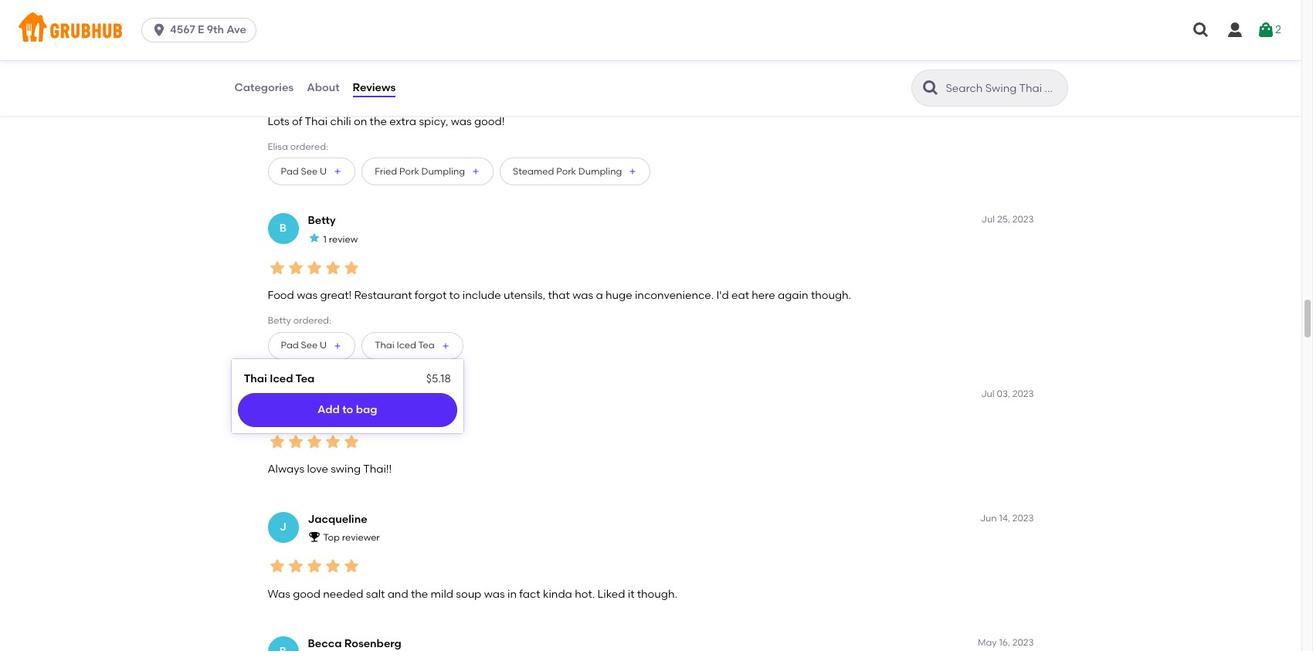 Task type: vqa. For each thing, say whether or not it's contained in the screenshot.
the topmost The See
yes



Task type: locate. For each thing, give the bounding box(es) containing it.
pad see u down elisa ordered:
[[281, 166, 327, 177]]

1 vertical spatial jul
[[981, 388, 995, 399]]

1 vertical spatial thai iced tea
[[244, 372, 315, 386]]

plus icon image inside 'thai iced tea' button
[[441, 341, 450, 350]]

the for on
[[370, 115, 387, 128]]

pad see u down betty ordered: on the left
[[281, 340, 327, 351]]

extra
[[389, 115, 416, 128]]

0 vertical spatial pad see u button
[[268, 158, 355, 185]]

iced inside 'thai iced tea' button
[[397, 340, 416, 351]]

pork inside button
[[399, 166, 419, 177]]

03,
[[997, 388, 1010, 399]]

tea up $5.18
[[418, 340, 435, 351]]

was right 'food'
[[297, 289, 318, 302]]

0 vertical spatial pad
[[281, 166, 299, 177]]

0 vertical spatial top
[[323, 408, 340, 419]]

ordered: down great!
[[293, 315, 331, 326]]

2023 right 16,
[[1012, 637, 1034, 648]]

2 becca rosenberg from the top
[[308, 637, 401, 650]]

0 vertical spatial rosenberg
[[344, 388, 401, 401]]

to right the forgot
[[449, 289, 460, 302]]

e left 9th
[[198, 23, 204, 36]]

1 vertical spatial becca
[[308, 637, 342, 650]]

jul
[[981, 214, 995, 225], [981, 388, 995, 399]]

1 rosenberg from the top
[[344, 388, 401, 401]]

2023 right 14,
[[1012, 513, 1034, 524]]

reviewer for jacqueline
[[342, 532, 380, 543]]

svg image
[[1192, 21, 1210, 39], [1257, 21, 1275, 39], [151, 22, 167, 38]]

16,
[[999, 637, 1010, 648]]

jul for food was great! restaurant forgot to include utensils, that was a huge inconvenience. i'd eat here again though.
[[981, 214, 995, 225]]

was
[[268, 588, 290, 601]]

0 vertical spatial thai
[[305, 115, 328, 128]]

dumpling
[[421, 166, 465, 177], [578, 166, 622, 177]]

betty for betty ordered:
[[268, 315, 291, 326]]

see down betty ordered: on the left
[[301, 340, 318, 351]]

was right spicy,
[[451, 115, 472, 128]]

though. right again
[[811, 289, 851, 302]]

1 trophy icon image from the top
[[308, 406, 320, 419]]

svg image inside 4567 e 9th ave button
[[151, 22, 167, 38]]

0 vertical spatial ordered:
[[290, 141, 328, 152]]

0 horizontal spatial the
[[370, 115, 387, 128]]

thai iced tea inside button
[[375, 340, 435, 351]]

rosenberg down salt
[[344, 637, 401, 650]]

u down elisa ordered:
[[320, 166, 327, 177]]

reviewer down jacqueline
[[342, 532, 380, 543]]

betty ordered:
[[268, 315, 331, 326]]

jul for always love swing thai!!
[[981, 388, 995, 399]]

on
[[354, 115, 367, 128]]

plus icon image
[[333, 167, 342, 176], [471, 167, 481, 176], [628, 167, 637, 176], [333, 341, 342, 350], [441, 341, 450, 350]]

of
[[292, 115, 302, 128]]

thai iced tea up $5.18
[[375, 340, 435, 351]]

plus icon image inside steamed pork dumpling button
[[628, 167, 637, 176]]

iced down "restaurant"
[[397, 340, 416, 351]]

food was great! restaurant forgot to include utensils, that was a huge inconvenience. i'd eat here again though.
[[268, 289, 851, 302]]

1 dumpling from the left
[[421, 166, 465, 177]]

u down betty ordered: on the left
[[320, 340, 327, 351]]

1 vertical spatial ordered:
[[293, 315, 331, 326]]

2 dumpling from the left
[[578, 166, 622, 177]]

to left 'bag'
[[342, 403, 353, 417]]

dumpling for fried pork dumpling
[[421, 166, 465, 177]]

1 jul from the top
[[981, 214, 995, 225]]

0 vertical spatial pad see u
[[281, 166, 327, 177]]

great!
[[320, 289, 352, 302]]

main navigation navigation
[[0, 0, 1302, 60]]

0 horizontal spatial e
[[198, 23, 204, 36]]

pad see u for of
[[281, 166, 327, 177]]

was
[[451, 115, 472, 128], [297, 289, 318, 302], [573, 289, 593, 302], [484, 588, 505, 601]]

ave
[[227, 23, 246, 36]]

plus icon image left fried
[[333, 167, 342, 176]]

2 left the reviews
[[323, 60, 328, 70]]

1 vertical spatial trophy icon image
[[308, 531, 320, 543]]

0 vertical spatial becca rosenberg
[[308, 388, 401, 401]]

tea inside button
[[418, 340, 435, 351]]

2 trophy icon image from the top
[[308, 531, 320, 543]]

1 see from the top
[[301, 166, 318, 177]]

1 vertical spatial betty
[[268, 315, 291, 326]]

e up categories
[[280, 47, 286, 61]]

1 vertical spatial thai
[[375, 340, 394, 351]]

1 pad see u from the top
[[281, 166, 327, 177]]

0 vertical spatial e
[[198, 23, 204, 36]]

salt
[[366, 588, 385, 601]]

0 horizontal spatial dumpling
[[421, 166, 465, 177]]

1 vertical spatial 2
[[323, 60, 328, 70]]

ordered: down of
[[290, 141, 328, 152]]

plus icon image for pad see u button for great!
[[333, 341, 342, 350]]

0 vertical spatial u
[[320, 166, 327, 177]]

2 rosenberg from the top
[[344, 637, 401, 650]]

svg image left svg icon on the right
[[1192, 21, 1210, 39]]

1 horizontal spatial the
[[411, 588, 428, 601]]

1 horizontal spatial 2
[[1275, 23, 1281, 36]]

9th
[[207, 23, 224, 36]]

2 see from the top
[[301, 340, 318, 351]]

tea up add to bag button on the bottom of the page
[[296, 372, 315, 386]]

jul left '03,' on the right bottom
[[981, 388, 995, 399]]

becca down good
[[308, 637, 342, 650]]

becca
[[308, 388, 342, 401], [308, 637, 342, 650]]

top reviewer up swing
[[323, 408, 380, 419]]

plus icon image right steamed pork dumpling
[[628, 167, 637, 176]]

pork
[[399, 166, 419, 177], [556, 166, 576, 177]]

0 horizontal spatial thai iced tea
[[244, 372, 315, 386]]

dumpling inside button
[[578, 166, 622, 177]]

2 reviewer from the top
[[342, 532, 380, 543]]

3 2023 from the top
[[1012, 513, 1034, 524]]

1 vertical spatial the
[[411, 588, 428, 601]]

1 vertical spatial though.
[[637, 588, 677, 601]]

it
[[628, 588, 634, 601]]

top for becca rosenberg
[[323, 408, 340, 419]]

top reviewer down jacqueline
[[323, 532, 380, 543]]

may
[[978, 637, 997, 648]]

pad see u button for thai
[[268, 158, 355, 185]]

2 top reviewer from the top
[[323, 532, 380, 543]]

1 horizontal spatial e
[[280, 47, 286, 61]]

reviewer
[[342, 408, 380, 419], [342, 532, 380, 543]]

pad see u for was
[[281, 340, 327, 351]]

becca rosenberg down needed
[[308, 637, 401, 650]]

becca up add
[[308, 388, 342, 401]]

2023
[[1012, 214, 1034, 225], [1012, 388, 1034, 399], [1012, 513, 1034, 524], [1012, 637, 1034, 648]]

top reviewer for becca rosenberg
[[323, 408, 380, 419]]

the right on
[[370, 115, 387, 128]]

2
[[1275, 23, 1281, 36], [323, 60, 328, 70]]

1 pad from the top
[[281, 166, 299, 177]]

2 pad see u button from the top
[[268, 332, 355, 360]]

pad for lots
[[281, 166, 299, 177]]

becca rosenberg
[[308, 388, 401, 401], [308, 637, 401, 650]]

about
[[307, 81, 340, 94]]

1 top reviewer from the top
[[323, 408, 380, 419]]

jul 25, 2023
[[981, 214, 1034, 225]]

always love swing thai!!
[[268, 463, 392, 476]]

2 reviews
[[323, 60, 364, 70]]

u
[[320, 166, 327, 177], [320, 340, 327, 351]]

top for jacqueline
[[323, 532, 340, 543]]

e inside 4567 e 9th ave button
[[198, 23, 204, 36]]

2023 right 25,
[[1012, 214, 1034, 225]]

1 horizontal spatial betty
[[308, 214, 336, 227]]

to
[[449, 289, 460, 302], [342, 403, 353, 417]]

pad down elisa ordered:
[[281, 166, 299, 177]]

0 vertical spatial jul
[[981, 214, 995, 225]]

1 horizontal spatial iced
[[397, 340, 416, 351]]

the
[[370, 115, 387, 128], [411, 588, 428, 601]]

1 horizontal spatial though.
[[811, 289, 851, 302]]

1 vertical spatial pad
[[281, 340, 299, 351]]

2 2023 from the top
[[1012, 388, 1034, 399]]

may 16, 2023
[[978, 637, 1034, 648]]

u for thai
[[320, 166, 327, 177]]

4567 e 9th ave
[[170, 23, 246, 36]]

pad see u button
[[268, 158, 355, 185], [268, 332, 355, 360]]

thai
[[305, 115, 328, 128], [375, 340, 394, 351], [244, 372, 267, 386]]

dumpling right steamed
[[578, 166, 622, 177]]

tea
[[418, 340, 435, 351], [296, 372, 315, 386]]

top down jacqueline
[[323, 532, 340, 543]]

2 horizontal spatial thai
[[375, 340, 394, 351]]

1 vertical spatial to
[[342, 403, 353, 417]]

0 vertical spatial though.
[[811, 289, 851, 302]]

1 u from the top
[[320, 166, 327, 177]]

jun 14, 2023
[[980, 513, 1034, 524]]

trophy icon image
[[308, 406, 320, 419], [308, 531, 320, 543]]

1 vertical spatial top
[[323, 532, 340, 543]]

0 vertical spatial reviewer
[[342, 408, 380, 419]]

0 horizontal spatial pork
[[399, 166, 419, 177]]

0 vertical spatial the
[[370, 115, 387, 128]]

1 becca rosenberg from the top
[[308, 388, 401, 401]]

pad
[[281, 166, 299, 177], [281, 340, 299, 351]]

1 vertical spatial u
[[320, 340, 327, 351]]

pad see u button down betty ordered: on the left
[[268, 332, 355, 360]]

plus icon image for fried pork dumpling button
[[471, 167, 481, 176]]

review
[[329, 234, 358, 245]]

1 vertical spatial tea
[[296, 372, 315, 386]]

b
[[279, 222, 287, 235]]

2 jul from the top
[[981, 388, 995, 399]]

0 vertical spatial tea
[[418, 340, 435, 351]]

see down elisa ordered:
[[301, 166, 318, 177]]

restaurant
[[354, 289, 412, 302]]

betty
[[308, 214, 336, 227], [268, 315, 291, 326]]

2 pork from the left
[[556, 166, 576, 177]]

svg image inside '2' button
[[1257, 21, 1275, 39]]

tooltip
[[231, 350, 463, 434]]

2 inside button
[[1275, 23, 1281, 36]]

1 horizontal spatial dumpling
[[578, 166, 622, 177]]

2 top from the top
[[323, 532, 340, 543]]

1 vertical spatial pad see u
[[281, 340, 327, 351]]

ordered: for was
[[293, 315, 331, 326]]

2 right svg icon on the right
[[1275, 23, 1281, 36]]

0 horizontal spatial tea
[[296, 372, 315, 386]]

pork for fried
[[399, 166, 419, 177]]

1 horizontal spatial tea
[[418, 340, 435, 351]]

good
[[293, 588, 321, 601]]

2 vertical spatial thai
[[244, 372, 267, 386]]

2023 for was good needed salt and the mild soup was in fact kinda hot. liked it though.
[[1012, 513, 1034, 524]]

food
[[268, 289, 294, 302]]

0 horizontal spatial betty
[[268, 315, 291, 326]]

0 horizontal spatial to
[[342, 403, 353, 417]]

u for great!
[[320, 340, 327, 351]]

1 vertical spatial iced
[[270, 372, 293, 386]]

pad see u button for great!
[[268, 332, 355, 360]]

betty down 'food'
[[268, 315, 291, 326]]

1 becca from the top
[[308, 388, 342, 401]]

betty up '1' on the left top of page
[[308, 214, 336, 227]]

ordered:
[[290, 141, 328, 152], [293, 315, 331, 326]]

though.
[[811, 289, 851, 302], [637, 588, 677, 601]]

pad down betty ordered: on the left
[[281, 340, 299, 351]]

chili
[[330, 115, 351, 128]]

1 vertical spatial pad see u button
[[268, 332, 355, 360]]

iced down betty ordered: on the left
[[270, 372, 293, 386]]

thai iced tea down betty ordered: on the left
[[244, 372, 315, 386]]

0 vertical spatial 2
[[1275, 23, 1281, 36]]

svg image right svg icon on the right
[[1257, 21, 1275, 39]]

plus icon image up $5.18
[[441, 341, 450, 350]]

2 u from the top
[[320, 340, 327, 351]]

trophy icon image down jacqueline
[[308, 531, 320, 543]]

2 pad see u from the top
[[281, 340, 327, 351]]

1 vertical spatial reviewer
[[342, 532, 380, 543]]

0 vertical spatial iced
[[397, 340, 416, 351]]

2 for 2
[[1275, 23, 1281, 36]]

was left a
[[573, 289, 593, 302]]

thai iced tea
[[375, 340, 435, 351], [244, 372, 315, 386]]

1 top from the top
[[323, 408, 340, 419]]

0 vertical spatial thai iced tea
[[375, 340, 435, 351]]

1 vertical spatial becca rosenberg
[[308, 637, 401, 650]]

2 pad from the top
[[281, 340, 299, 351]]

liked
[[597, 588, 625, 601]]

jul left 25,
[[981, 214, 995, 225]]

plus icon image inside fried pork dumpling button
[[471, 167, 481, 176]]

14,
[[999, 513, 1010, 524]]

though. right it
[[637, 588, 677, 601]]

0 vertical spatial betty
[[308, 214, 336, 227]]

1 reviewer from the top
[[342, 408, 380, 419]]

0 vertical spatial see
[[301, 166, 318, 177]]

pork right steamed
[[556, 166, 576, 177]]

the right and
[[411, 588, 428, 601]]

2 becca from the top
[[308, 637, 342, 650]]

thai!!
[[363, 463, 392, 476]]

pad see u button down elisa ordered:
[[268, 158, 355, 185]]

1 horizontal spatial to
[[449, 289, 460, 302]]

plus icon image down great!
[[333, 341, 342, 350]]

0 vertical spatial trophy icon image
[[308, 406, 320, 419]]

becca rosenberg up add to bag
[[308, 388, 401, 401]]

dumpling inside button
[[421, 166, 465, 177]]

pork right fried
[[399, 166, 419, 177]]

1 horizontal spatial thai iced tea
[[375, 340, 435, 351]]

1 vertical spatial see
[[301, 340, 318, 351]]

1 2023 from the top
[[1012, 214, 1034, 225]]

reviewer right add
[[342, 408, 380, 419]]

trophy icon image left 'bag'
[[308, 406, 320, 419]]

plus icon image down good!
[[471, 167, 481, 176]]

i'd
[[716, 289, 729, 302]]

to inside button
[[342, 403, 353, 417]]

0 vertical spatial becca
[[308, 388, 342, 401]]

1 pad see u button from the top
[[268, 158, 355, 185]]

pork inside button
[[556, 166, 576, 177]]

dumpling down spicy,
[[421, 166, 465, 177]]

1 horizontal spatial pork
[[556, 166, 576, 177]]

1 vertical spatial top reviewer
[[323, 532, 380, 543]]

categories button
[[234, 60, 294, 116]]

svg image left 4567
[[151, 22, 167, 38]]

0 vertical spatial top reviewer
[[323, 408, 380, 419]]

0 horizontal spatial though.
[[637, 588, 677, 601]]

rosenberg up 'bag'
[[344, 388, 401, 401]]

2 horizontal spatial svg image
[[1257, 21, 1275, 39]]

0 horizontal spatial svg image
[[151, 22, 167, 38]]

0 horizontal spatial 2
[[323, 60, 328, 70]]

2023 right '03,' on the right bottom
[[1012, 388, 1034, 399]]

was left in
[[484, 588, 505, 601]]

top reviewer
[[323, 408, 380, 419], [323, 532, 380, 543]]

star icon image
[[308, 58, 320, 70], [268, 84, 286, 103], [286, 84, 305, 103], [305, 84, 323, 103], [323, 84, 342, 103], [342, 84, 360, 103], [308, 232, 320, 244], [268, 259, 286, 277], [286, 259, 305, 277], [305, 259, 323, 277], [323, 259, 342, 277], [342, 259, 360, 277], [268, 433, 286, 451], [286, 433, 305, 451], [305, 433, 323, 451], [323, 433, 342, 451], [342, 433, 360, 451], [268, 557, 286, 576], [286, 557, 305, 576], [305, 557, 323, 576], [323, 557, 342, 576], [342, 557, 360, 576]]

top
[[323, 408, 340, 419], [323, 532, 340, 543]]

1 pork from the left
[[399, 166, 419, 177]]

see
[[301, 166, 318, 177], [301, 340, 318, 351]]

becca rosenberg for jul 03, 2023
[[308, 388, 401, 401]]

that
[[548, 289, 570, 302]]

1 vertical spatial rosenberg
[[344, 637, 401, 650]]

top left 'bag'
[[323, 408, 340, 419]]



Task type: describe. For each thing, give the bounding box(es) containing it.
j
[[280, 520, 286, 533]]

rosenberg for jul 03, 2023
[[344, 388, 401, 401]]

bag
[[356, 403, 377, 417]]

0 horizontal spatial thai
[[244, 372, 267, 386]]

4567
[[170, 23, 195, 36]]

add to bag
[[317, 403, 377, 417]]

25,
[[997, 214, 1010, 225]]

here
[[752, 289, 775, 302]]

utensils,
[[504, 289, 545, 302]]

search icon image
[[921, 79, 940, 97]]

betty for betty
[[308, 214, 336, 227]]

fact
[[519, 588, 540, 601]]

tooltip containing thai iced tea
[[231, 350, 463, 434]]

2 button
[[1257, 16, 1281, 44]]

hot.
[[575, 588, 595, 601]]

jun
[[980, 513, 997, 524]]

becca for may 16, 2023
[[308, 637, 342, 650]]

love
[[307, 463, 328, 476]]

lots of thai chili on the extra spicy, was good!
[[268, 115, 505, 128]]

1 horizontal spatial svg image
[[1192, 21, 1210, 39]]

elisa
[[268, 141, 288, 152]]

pad for food
[[281, 340, 299, 351]]

0 horizontal spatial iced
[[270, 372, 293, 386]]

always
[[268, 463, 304, 476]]

categories
[[234, 81, 294, 94]]

fried
[[375, 166, 397, 177]]

spicy,
[[419, 115, 448, 128]]

again
[[778, 289, 808, 302]]

rosenberg for may 16, 2023
[[344, 637, 401, 650]]

in
[[507, 588, 517, 601]]

elisa ordered:
[[268, 141, 328, 152]]

see for was
[[301, 340, 318, 351]]

a
[[596, 289, 603, 302]]

4567 e 9th ave button
[[141, 18, 263, 42]]

fried pork dumpling button
[[362, 158, 494, 185]]

mild
[[431, 588, 453, 601]]

1 vertical spatial e
[[280, 47, 286, 61]]

reviews
[[331, 60, 364, 70]]

2023 for food was great! restaurant forgot to include utensils, that was a huge inconvenience. i'd eat here again though.
[[1012, 214, 1034, 225]]

2 for 2 reviews
[[323, 60, 328, 70]]

about button
[[306, 60, 340, 116]]

include
[[463, 289, 501, 302]]

steamed pork dumpling
[[513, 166, 622, 177]]

Search Swing Thai Colorado search field
[[944, 81, 1062, 96]]

steamed pork dumpling button
[[500, 158, 651, 185]]

thai iced tea inside tooltip
[[244, 372, 315, 386]]

thai inside button
[[375, 340, 394, 351]]

add to bag button
[[238, 393, 457, 427]]

4 2023 from the top
[[1012, 637, 1034, 648]]

svg image for 4567 e 9th ave
[[151, 22, 167, 38]]

reviews
[[353, 81, 396, 94]]

add
[[317, 403, 340, 417]]

swing
[[331, 463, 361, 476]]

$5.18
[[426, 372, 451, 386]]

2023 for always love swing thai!!
[[1012, 388, 1034, 399]]

forgot
[[415, 289, 447, 302]]

reviewer for becca rosenberg
[[342, 408, 380, 419]]

eat
[[732, 289, 749, 302]]

soup
[[456, 588, 481, 601]]

ordered: for of
[[290, 141, 328, 152]]

see for of
[[301, 166, 318, 177]]

fried pork dumpling
[[375, 166, 465, 177]]

huge
[[606, 289, 632, 302]]

dumpling for steamed pork dumpling
[[578, 166, 622, 177]]

trophy icon image for jacqueline
[[308, 531, 320, 543]]

trophy icon image for becca rosenberg
[[308, 406, 320, 419]]

kinda
[[543, 588, 572, 601]]

good!
[[474, 115, 505, 128]]

1
[[323, 234, 327, 245]]

svg image
[[1226, 21, 1244, 39]]

plus icon image for 'thai iced tea' button
[[441, 341, 450, 350]]

jacqueline
[[308, 513, 367, 526]]

thai iced tea button
[[362, 332, 463, 360]]

steamed
[[513, 166, 554, 177]]

reviews button
[[352, 60, 396, 116]]

lots
[[268, 115, 289, 128]]

jul 03, 2023
[[981, 388, 1034, 399]]

0 vertical spatial to
[[449, 289, 460, 302]]

and
[[387, 588, 408, 601]]

1 horizontal spatial thai
[[305, 115, 328, 128]]

the for and
[[411, 588, 428, 601]]

1 review
[[323, 234, 358, 245]]

becca for jul 03, 2023
[[308, 388, 342, 401]]

becca rosenberg for may 16, 2023
[[308, 637, 401, 650]]

plus icon image for thai pad see u button
[[333, 167, 342, 176]]

svg image for 2
[[1257, 21, 1275, 39]]

was good needed salt and the mild soup was in fact kinda hot. liked it though.
[[268, 588, 677, 601]]

plus icon image for steamed pork dumpling button
[[628, 167, 637, 176]]

top reviewer for jacqueline
[[323, 532, 380, 543]]

needed
[[323, 588, 363, 601]]

pork for steamed
[[556, 166, 576, 177]]

inconvenience.
[[635, 289, 714, 302]]



